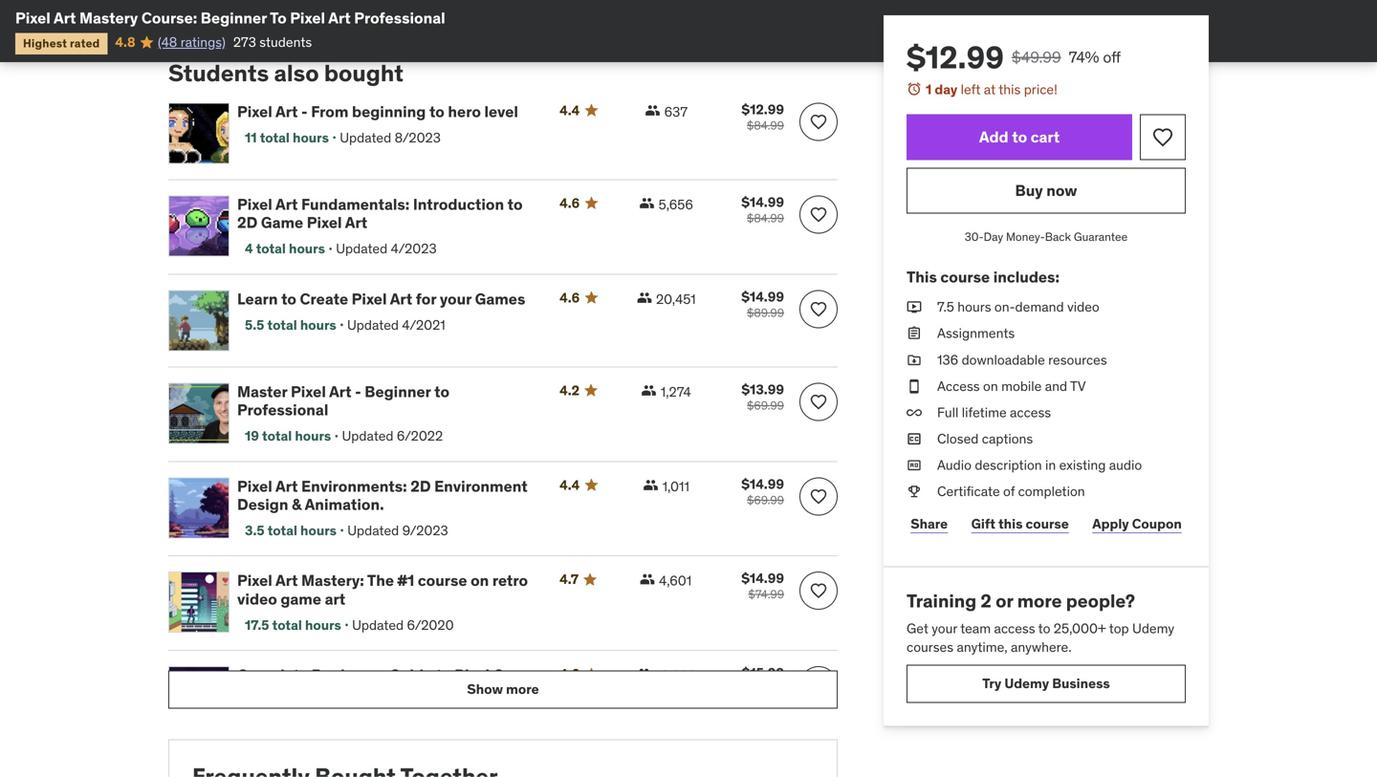 Task type: describe. For each thing, give the bounding box(es) containing it.
xsmall image inside show more button
[[244, 2, 259, 18]]

11
[[245, 129, 257, 146]]

anytime,
[[957, 639, 1008, 656]]

$84.99 for pixel art fundamentals: introduction to 2d game pixel art
[[747, 211, 784, 225]]

art up 11 total hours
[[275, 102, 298, 121]]

complete beginners guide to pixel game art
[[237, 666, 535, 704]]

0 vertical spatial access
[[1010, 404, 1051, 421]]

updated for introduction
[[336, 240, 387, 257]]

pixel right to
[[290, 8, 325, 28]]

25,000+
[[1054, 620, 1106, 637]]

beginner for to
[[365, 382, 431, 401]]

4.4 for pixel art environments: 2d environment design & animation.
[[560, 476, 580, 494]]

30-
[[965, 230, 984, 244]]

try
[[982, 675, 1001, 692]]

updated for -
[[342, 428, 394, 445]]

or
[[996, 589, 1013, 612]]

pixel art environments: 2d environment design & animation. link
[[237, 476, 537, 514]]

apply coupon button
[[1088, 505, 1186, 543]]

pixel up 'highest'
[[15, 8, 51, 28]]

course:
[[141, 8, 197, 28]]

7.5
[[937, 298, 954, 316]]

xsmall image for 1,274
[[641, 383, 657, 398]]

course inside "pixel art mastery: the #1 course on retro video game art"
[[418, 571, 467, 591]]

$14.99 $89.99
[[741, 288, 784, 320]]

3.5
[[245, 522, 265, 539]]

xsmall image for closed captions
[[907, 430, 922, 449]]

xsmall image for access on mobile and tv
[[907, 377, 922, 396]]

pixel up updated 4/2021
[[352, 289, 387, 309]]

to inside pixel art fundamentals: introduction to 2d game pixel art
[[507, 194, 523, 214]]

xsmall image for certificate of completion
[[907, 483, 922, 501]]

pixel up the 4 total hours
[[307, 213, 342, 232]]

existing
[[1059, 457, 1106, 474]]

6/2022
[[397, 428, 443, 445]]

beginners
[[312, 666, 386, 685]]

now
[[1046, 181, 1077, 200]]

total for -
[[260, 129, 290, 146]]

0 vertical spatial on
[[983, 378, 998, 395]]

gift this course
[[971, 515, 1069, 533]]

(48
[[158, 33, 177, 51]]

mastery:
[[301, 571, 364, 591]]

4 total hours
[[245, 240, 325, 257]]

$14.99 for learn to create pixel art for your games
[[741, 288, 784, 305]]

to inside master pixel art - beginner to professional
[[434, 382, 449, 401]]

4.6 for learn to create pixel art for your games
[[560, 289, 580, 306]]

9/2023
[[402, 522, 448, 539]]

136 downloadable resources
[[937, 351, 1107, 368]]

wishlist image for pixel art fundamentals: introduction to 2d game pixel art
[[809, 205, 828, 224]]

art inside master pixel art - beginner to professional
[[329, 382, 351, 401]]

to inside button
[[1012, 127, 1027, 147]]

0 horizontal spatial more
[[207, 1, 240, 18]]

- inside master pixel art - beginner to professional
[[355, 382, 361, 401]]

$13.99 $69.99
[[741, 381, 784, 413]]

updated 6/2020
[[352, 617, 454, 634]]

try udemy business
[[982, 675, 1110, 692]]

completion
[[1018, 483, 1085, 500]]

273
[[233, 33, 256, 51]]

complete
[[237, 666, 308, 685]]

environments:
[[301, 476, 407, 496]]

pixel up 4
[[237, 194, 272, 214]]

audio description in existing audio
[[937, 457, 1142, 474]]

learn
[[237, 289, 278, 309]]

$74.99
[[748, 587, 784, 602]]

closed
[[937, 430, 979, 448]]

try udemy business link
[[907, 665, 1186, 703]]

1,011
[[662, 478, 689, 495]]

apply
[[1092, 515, 1129, 533]]

course inside gift this course link
[[1026, 515, 1069, 533]]

total for fundamentals:
[[256, 240, 286, 257]]

1 this from the top
[[999, 81, 1021, 98]]

11 total hours
[[245, 129, 329, 146]]

xsmall image for full lifetime access
[[907, 404, 922, 422]]

hours for pixel art - from beginning to hero level
[[293, 129, 329, 146]]

anywhere.
[[1011, 639, 1072, 656]]

art up 'updated 4/2023'
[[345, 213, 367, 232]]

4.4 for pixel art - from beginning to hero level
[[560, 102, 580, 119]]

total for mastery:
[[272, 617, 302, 634]]

art inside pixel art environments: 2d environment design & animation.
[[275, 476, 298, 496]]

beginning
[[352, 102, 426, 121]]

&
[[292, 495, 302, 514]]

pixel art mastery: the #1 course on retro video game art link
[[237, 571, 537, 609]]

xsmall image for 4,601
[[640, 572, 655, 587]]

game inside complete beginners guide to pixel game art
[[493, 666, 535, 685]]

audio
[[937, 457, 972, 474]]

buy now button
[[907, 168, 1186, 214]]

beginner for to
[[201, 8, 267, 28]]

updated for pixel
[[347, 316, 399, 334]]

closed captions
[[937, 430, 1033, 448]]

downloadable
[[962, 351, 1045, 368]]

certificate of completion
[[937, 483, 1085, 500]]

xsmall image for 1,011
[[643, 477, 658, 493]]

$14.99 $69.99
[[741, 476, 784, 508]]

$12.99 $49.99 74% off
[[907, 38, 1121, 77]]

students also bought
[[168, 59, 403, 87]]

art up the 4 total hours
[[275, 194, 298, 214]]

art inside complete beginners guide to pixel game art
[[237, 684, 260, 704]]

$15.99
[[742, 665, 784, 682]]

pixel inside pixel art environments: 2d environment design & animation.
[[237, 476, 272, 496]]

to
[[270, 8, 287, 28]]

1 horizontal spatial show more
[[467, 681, 539, 698]]

4/2023
[[391, 240, 437, 257]]

professional inside master pixel art - beginner to professional
[[237, 400, 328, 420]]

19 total hours
[[245, 428, 331, 445]]

game inside pixel art fundamentals: introduction to 2d game pixel art
[[261, 213, 303, 232]]

your for more
[[932, 620, 957, 637]]

$49.99
[[1012, 47, 1061, 67]]

master pixel art - beginner to professional
[[237, 382, 449, 420]]

updated for the
[[352, 617, 404, 634]]

136
[[937, 351, 958, 368]]

$69.99 for master pixel art - beginner to professional
[[747, 398, 784, 413]]

video inside "pixel art mastery: the #1 course on retro video game art"
[[237, 589, 277, 609]]

5.5 total hours
[[245, 316, 336, 334]]

gift
[[971, 515, 995, 533]]

2 show more button from the top
[[168, 671, 838, 709]]

includes:
[[993, 267, 1060, 287]]

back
[[1045, 230, 1071, 244]]

17.5
[[245, 617, 269, 634]]

4.2
[[560, 382, 580, 399]]

team
[[960, 620, 991, 637]]

(48 ratings)
[[158, 33, 226, 51]]

people?
[[1066, 589, 1135, 612]]

art
[[325, 589, 345, 609]]

fundamentals:
[[301, 194, 410, 214]]

guide
[[389, 666, 432, 685]]

total for environments:
[[268, 522, 297, 539]]

$12.99 for $12.99 $49.99 74% off
[[907, 38, 1004, 77]]

hours for pixel art mastery: the #1 course on retro video game art
[[305, 617, 341, 634]]

coupon
[[1132, 515, 1182, 533]]

$12.99 $84.99
[[741, 101, 784, 133]]

7.5 hours on-demand video
[[937, 298, 1099, 316]]

full
[[937, 404, 959, 421]]

$14.99 for pixel art fundamentals: introduction to 2d game pixel art
[[741, 193, 784, 211]]

tv
[[1070, 378, 1086, 395]]

art up bought
[[328, 8, 351, 28]]

assignments
[[937, 325, 1015, 342]]



Task type: vqa. For each thing, say whether or not it's contained in the screenshot.


Task type: locate. For each thing, give the bounding box(es) containing it.
this right at
[[999, 81, 1021, 98]]

updated down pixel art - from beginning to hero level
[[340, 129, 391, 146]]

$14.99 for pixel art mastery: the #1 course on retro video game art
[[741, 570, 784, 587]]

5.5
[[245, 316, 264, 334]]

2 vertical spatial 4.6
[[560, 666, 580, 683]]

wishlist image
[[809, 205, 828, 224], [809, 392, 828, 411], [809, 487, 828, 506], [809, 582, 828, 601]]

2 4.4 from the top
[[560, 476, 580, 494]]

to right introduction
[[507, 194, 523, 214]]

$14.99 down the $14.99 $69.99
[[741, 570, 784, 587]]

more
[[207, 1, 240, 18], [1017, 589, 1062, 612], [506, 681, 539, 698]]

pixel art fundamentals: introduction to 2d game pixel art link
[[237, 194, 537, 232]]

xsmall image for audio description in existing audio
[[907, 456, 922, 475]]

this
[[907, 267, 937, 287]]

wishlist image for pixel art environments: 2d environment design & animation.
[[809, 487, 828, 506]]

udemy right top
[[1132, 620, 1174, 637]]

to inside training 2 or more people? get your team access to 25,000+ top udemy courses anytime, anywhere.
[[1038, 620, 1050, 637]]

the
[[367, 571, 394, 591]]

total right 11
[[260, 129, 290, 146]]

access
[[1010, 404, 1051, 421], [994, 620, 1035, 637]]

1 vertical spatial 2d
[[410, 476, 431, 496]]

xsmall image left full
[[907, 404, 922, 422]]

1 horizontal spatial $12.99
[[907, 38, 1004, 77]]

art
[[54, 8, 76, 28], [328, 8, 351, 28], [275, 102, 298, 121], [275, 194, 298, 214], [345, 213, 367, 232], [390, 289, 412, 309], [329, 382, 351, 401], [275, 476, 298, 496], [275, 571, 298, 591], [237, 684, 260, 704]]

buy
[[1015, 181, 1043, 200]]

$13.99
[[741, 381, 784, 398]]

0 vertical spatial your
[[440, 289, 472, 309]]

video right demand at the right
[[1067, 298, 1099, 316]]

0 horizontal spatial course
[[418, 571, 467, 591]]

video
[[1067, 298, 1099, 316], [237, 589, 277, 609]]

master pixel art - beginner to professional link
[[237, 382, 537, 420]]

total
[[260, 129, 290, 146], [256, 240, 286, 257], [267, 316, 297, 334], [262, 428, 292, 445], [268, 522, 297, 539], [272, 617, 302, 634]]

top
[[1109, 620, 1129, 637]]

retro
[[492, 571, 528, 591]]

1 vertical spatial professional
[[237, 400, 328, 420]]

total for art
[[262, 428, 292, 445]]

xsmall image down this
[[907, 298, 922, 317]]

1 4.4 from the top
[[560, 102, 580, 119]]

0 vertical spatial $84.99
[[747, 118, 784, 133]]

$14.99 right the 1,011
[[741, 476, 784, 493]]

0 vertical spatial -
[[301, 102, 308, 121]]

wishlist image right $14.99 $84.99
[[809, 205, 828, 224]]

1 vertical spatial 4.4
[[560, 476, 580, 494]]

2 horizontal spatial more
[[1017, 589, 1062, 612]]

professional up 19 total hours
[[237, 400, 328, 420]]

create
[[300, 289, 348, 309]]

0 horizontal spatial game
[[261, 213, 303, 232]]

0 vertical spatial $12.99
[[907, 38, 1004, 77]]

day
[[984, 230, 1003, 244]]

3.5 total hours
[[245, 522, 337, 539]]

to up anywhere.
[[1038, 620, 1050, 637]]

1 vertical spatial show more button
[[168, 671, 838, 709]]

1 vertical spatial udemy
[[1004, 675, 1049, 692]]

$84.99
[[747, 118, 784, 133], [747, 211, 784, 225]]

this
[[999, 81, 1021, 98], [998, 515, 1023, 533]]

xsmall image for 20,451
[[637, 290, 652, 305]]

xsmall image left 637
[[645, 103, 660, 118]]

updated for 2d
[[347, 522, 399, 539]]

1 vertical spatial $84.99
[[747, 211, 784, 225]]

1 vertical spatial more
[[1017, 589, 1062, 612]]

1 4.6 from the top
[[560, 194, 580, 212]]

wishlist image for games
[[809, 300, 828, 319]]

total right "5.5"
[[267, 316, 297, 334]]

xsmall image
[[645, 103, 660, 118], [637, 290, 652, 305], [907, 324, 922, 343], [907, 351, 922, 369], [907, 377, 922, 396], [907, 456, 922, 475], [640, 572, 655, 587]]

0 horizontal spatial 2d
[[237, 213, 258, 232]]

pixel up 17.5
[[237, 571, 272, 591]]

off
[[1103, 47, 1121, 67]]

hours
[[293, 129, 329, 146], [289, 240, 325, 257], [957, 298, 991, 316], [300, 316, 336, 334], [295, 428, 331, 445], [300, 522, 337, 539], [305, 617, 341, 634]]

show right guide
[[467, 681, 503, 698]]

xsmall image
[[244, 2, 259, 18], [639, 195, 655, 211], [907, 298, 922, 317], [641, 383, 657, 398], [907, 404, 922, 422], [907, 430, 922, 449], [643, 477, 658, 493], [907, 483, 922, 501], [636, 667, 652, 682]]

1 horizontal spatial 2d
[[410, 476, 431, 496]]

0 vertical spatial 2d
[[237, 213, 258, 232]]

2 $14.99 from the top
[[741, 288, 784, 305]]

0 horizontal spatial on
[[471, 571, 489, 591]]

hours up create
[[289, 240, 325, 257]]

add to cart button
[[907, 114, 1132, 160]]

updated down "pixel art mastery: the #1 course on retro video game art"
[[352, 617, 404, 634]]

2d
[[237, 213, 258, 232], [410, 476, 431, 496]]

beginner up the 273
[[201, 8, 267, 28]]

design
[[237, 495, 288, 514]]

level
[[484, 102, 518, 121]]

3 4.6 from the top
[[560, 666, 580, 683]]

wishlist image right the $14.99 $69.99
[[809, 487, 828, 506]]

pixel up 3.5 in the bottom of the page
[[237, 476, 272, 496]]

games
[[475, 289, 525, 309]]

1 horizontal spatial your
[[932, 620, 957, 637]]

1 vertical spatial course
[[1026, 515, 1069, 533]]

access on mobile and tv
[[937, 378, 1086, 395]]

30-day money-back guarantee
[[965, 230, 1128, 244]]

$14.99 right 20,451
[[741, 288, 784, 305]]

wishlist image for level
[[809, 112, 828, 131]]

highest
[[23, 36, 67, 51]]

beginner inside master pixel art - beginner to professional
[[365, 382, 431, 401]]

get
[[907, 620, 928, 637]]

xsmall image left to
[[244, 2, 259, 18]]

1 vertical spatial access
[[994, 620, 1035, 637]]

show more right guide
[[467, 681, 539, 698]]

4 wishlist image from the top
[[809, 582, 828, 601]]

show for first show more button from the bottom of the page
[[467, 681, 503, 698]]

hours for pixel art environments: 2d environment design & animation.
[[300, 522, 337, 539]]

hours down create
[[300, 316, 336, 334]]

wishlist image for master pixel art - beginner to professional
[[809, 392, 828, 411]]

2 wishlist image from the top
[[809, 392, 828, 411]]

to inside complete beginners guide to pixel game art
[[436, 666, 451, 685]]

courses
[[907, 639, 953, 656]]

1 horizontal spatial course
[[940, 267, 990, 287]]

wishlist image for pixel art mastery: the #1 course on retro video game art
[[809, 582, 828, 601]]

xsmall image left the 1,011
[[643, 477, 658, 493]]

1 wishlist image from the top
[[809, 205, 828, 224]]

xsmall image for assignments
[[907, 324, 922, 343]]

game
[[281, 589, 321, 609]]

xsmall image left audio
[[907, 456, 922, 475]]

on
[[983, 378, 998, 395], [471, 571, 489, 591]]

1 $14.99 from the top
[[741, 193, 784, 211]]

0 vertical spatial more
[[207, 1, 240, 18]]

art left for at top
[[390, 289, 412, 309]]

1 vertical spatial this
[[998, 515, 1023, 533]]

1 vertical spatial your
[[932, 620, 957, 637]]

total right 3.5 in the bottom of the page
[[268, 522, 297, 539]]

hours down master pixel art - beginner to professional
[[295, 428, 331, 445]]

2 $69.99 from the top
[[747, 493, 784, 508]]

$12.99 for $12.99 $84.99
[[741, 101, 784, 118]]

1
[[926, 81, 932, 98]]

1 horizontal spatial more
[[506, 681, 539, 698]]

updated down the learn to create pixel art for your games
[[347, 316, 399, 334]]

udemy right try
[[1004, 675, 1049, 692]]

$69.99 for pixel art environments: 2d environment design & animation.
[[747, 493, 784, 508]]

1 vertical spatial beginner
[[365, 382, 431, 401]]

273 students
[[233, 33, 312, 51]]

updated down master pixel art - beginner to professional link
[[342, 428, 394, 445]]

guarantee
[[1074, 230, 1128, 244]]

6/2020
[[407, 617, 454, 634]]

1 horizontal spatial game
[[493, 666, 535, 685]]

pixel right guide
[[454, 666, 490, 685]]

game down retro
[[493, 666, 535, 685]]

2 vertical spatial more
[[506, 681, 539, 698]]

updated 9/2023
[[347, 522, 448, 539]]

4 $14.99 from the top
[[741, 570, 784, 587]]

pixel
[[15, 8, 51, 28], [290, 8, 325, 28], [237, 102, 272, 121], [237, 194, 272, 214], [307, 213, 342, 232], [352, 289, 387, 309], [291, 382, 326, 401], [237, 476, 272, 496], [237, 571, 272, 591], [454, 666, 490, 685]]

1 horizontal spatial professional
[[354, 8, 445, 28]]

hours up assignments
[[957, 298, 991, 316]]

10,028
[[656, 667, 696, 684]]

mastery
[[79, 8, 138, 28]]

2d inside pixel art fundamentals: introduction to 2d game pixel art
[[237, 213, 258, 232]]

0 vertical spatial course
[[940, 267, 990, 287]]

1 vertical spatial $69.99
[[747, 493, 784, 508]]

2d up 4
[[237, 213, 258, 232]]

2 4.6 from the top
[[560, 289, 580, 306]]

training 2 or more people? get your team access to 25,000+ top udemy courses anytime, anywhere.
[[907, 589, 1174, 656]]

learn to create pixel art for your games
[[237, 289, 525, 309]]

video up 17.5
[[237, 589, 277, 609]]

2d up 9/2023
[[410, 476, 431, 496]]

hours down &
[[300, 522, 337, 539]]

$69.99 up the $14.99 $69.99
[[747, 398, 784, 413]]

show for 1st show more button from the top
[[168, 1, 204, 18]]

bought
[[324, 59, 403, 87]]

0 horizontal spatial -
[[301, 102, 308, 121]]

0 vertical spatial game
[[261, 213, 303, 232]]

3 $14.99 from the top
[[741, 476, 784, 493]]

1 show more button from the top
[[168, 0, 259, 29]]

1 horizontal spatial video
[[1067, 298, 1099, 316]]

art up updated 6/2022
[[329, 382, 351, 401]]

0 vertical spatial show
[[168, 1, 204, 18]]

4/2021
[[402, 316, 445, 334]]

1 vertical spatial 4.6
[[560, 289, 580, 306]]

hours for learn to create pixel art for your games
[[300, 316, 336, 334]]

professional
[[354, 8, 445, 28], [237, 400, 328, 420]]

updated 4/2021
[[347, 316, 445, 334]]

0 vertical spatial show more button
[[168, 0, 259, 29]]

$14.99
[[741, 193, 784, 211], [741, 288, 784, 305], [741, 476, 784, 493], [741, 570, 784, 587]]

captions
[[982, 430, 1033, 448]]

637
[[664, 103, 688, 120]]

updated 4/2023
[[336, 240, 437, 257]]

to left cart
[[1012, 127, 1027, 147]]

4.4
[[560, 102, 580, 119], [560, 476, 580, 494]]

access down mobile
[[1010, 404, 1051, 421]]

show more up the "ratings)"
[[168, 1, 240, 18]]

of
[[1003, 483, 1015, 500]]

this right gift
[[998, 515, 1023, 533]]

show more button
[[168, 0, 259, 29], [168, 671, 838, 709]]

$89.99
[[747, 305, 784, 320]]

access down or
[[994, 620, 1035, 637]]

beginner up updated 6/2022
[[365, 382, 431, 401]]

$84.99 up $14.99 $89.99
[[747, 211, 784, 225]]

1 $69.99 from the top
[[747, 398, 784, 413]]

$69.99 inside the $14.99 $69.99
[[747, 493, 784, 508]]

1 $84.99 from the top
[[747, 118, 784, 133]]

0 horizontal spatial video
[[237, 589, 277, 609]]

pixel right master
[[291, 382, 326, 401]]

0 vertical spatial 4.4
[[560, 102, 580, 119]]

0 horizontal spatial show more
[[168, 1, 240, 18]]

pixel inside master pixel art - beginner to professional
[[291, 382, 326, 401]]

professional up bought
[[354, 8, 445, 28]]

$69.99 inside $13.99 $69.99
[[747, 398, 784, 413]]

1 horizontal spatial on
[[983, 378, 998, 395]]

xsmall image for 7.5 hours on-demand video
[[907, 298, 922, 317]]

show more
[[168, 1, 240, 18], [467, 681, 539, 698]]

game up the 4 total hours
[[261, 213, 303, 232]]

- up updated 6/2022
[[355, 382, 361, 401]]

share
[[911, 515, 948, 533]]

art up 3.5 total hours
[[275, 476, 298, 496]]

1 horizontal spatial show
[[467, 681, 503, 698]]

pixel inside "pixel art mastery: the #1 course on retro video game art"
[[237, 571, 272, 591]]

show up "(48 ratings)"
[[168, 1, 204, 18]]

course down 'completion'
[[1026, 515, 1069, 533]]

xsmall image for 10,028
[[636, 667, 652, 682]]

xsmall image left the 10,028
[[636, 667, 652, 682]]

$84.99 inside $14.99 $84.99
[[747, 211, 784, 225]]

to left hero
[[429, 102, 445, 121]]

xsmall image left 4,601
[[640, 572, 655, 587]]

wishlist image right $74.99
[[809, 582, 828, 601]]

and
[[1045, 378, 1067, 395]]

0 vertical spatial beginner
[[201, 8, 267, 28]]

3 wishlist image from the top
[[809, 487, 828, 506]]

pixel up 11
[[237, 102, 272, 121]]

xsmall image for 637
[[645, 103, 660, 118]]

art up the 17.5 total hours
[[275, 571, 298, 591]]

on left retro
[[471, 571, 489, 591]]

more inside training 2 or more people? get your team access to 25,000+ top udemy courses anytime, anywhere.
[[1017, 589, 1062, 612]]

4.6 for pixel art fundamentals: introduction to 2d game pixel art
[[560, 194, 580, 212]]

game
[[261, 213, 303, 232], [493, 666, 535, 685]]

apply coupon
[[1092, 515, 1182, 533]]

4,601
[[659, 573, 692, 590]]

updated down pixel art fundamentals: introduction to 2d game pixel art
[[336, 240, 387, 257]]

0 horizontal spatial udemy
[[1004, 675, 1049, 692]]

on up full lifetime access
[[983, 378, 998, 395]]

xsmall image left 136
[[907, 351, 922, 369]]

xsmall image left 5,656
[[639, 195, 655, 211]]

xsmall image down this
[[907, 324, 922, 343]]

hours down from
[[293, 129, 329, 146]]

$14.99 $74.99
[[741, 570, 784, 602]]

xsmall image for 5,656
[[639, 195, 655, 211]]

to right guide
[[436, 666, 451, 685]]

xsmall image left access
[[907, 377, 922, 396]]

0 horizontal spatial professional
[[237, 400, 328, 420]]

1 vertical spatial -
[[355, 382, 361, 401]]

gift this course link
[[967, 505, 1073, 543]]

$14.99 down $12.99 $84.99
[[741, 193, 784, 211]]

your right for at top
[[440, 289, 472, 309]]

17.5 total hours
[[245, 617, 341, 634]]

0 vertical spatial 4.6
[[560, 194, 580, 212]]

pixel inside complete beginners guide to pixel game art
[[454, 666, 490, 685]]

your inside training 2 or more people? get your team access to 25,000+ top udemy courses anytime, anywhere.
[[932, 620, 957, 637]]

1 horizontal spatial -
[[355, 382, 361, 401]]

full lifetime access
[[937, 404, 1051, 421]]

- left from
[[301, 102, 308, 121]]

wishlist image
[[809, 112, 828, 131], [1151, 126, 1174, 149], [809, 300, 828, 319]]

1 vertical spatial on
[[471, 571, 489, 591]]

1 horizontal spatial beginner
[[365, 382, 431, 401]]

0 horizontal spatial show
[[168, 1, 204, 18]]

total right 19 at the bottom of page
[[262, 428, 292, 445]]

total for create
[[267, 316, 297, 334]]

total down game
[[272, 617, 302, 634]]

your for pixel
[[440, 289, 472, 309]]

share button
[[907, 505, 952, 543]]

0 vertical spatial video
[[1067, 298, 1099, 316]]

xsmall image up share
[[907, 483, 922, 501]]

5,656
[[659, 196, 693, 213]]

xsmall image left 1,274
[[641, 383, 657, 398]]

1 horizontal spatial udemy
[[1132, 620, 1174, 637]]

2d inside pixel art environments: 2d environment design & animation.
[[410, 476, 431, 496]]

2 $84.99 from the top
[[747, 211, 784, 225]]

total right 4
[[256, 240, 286, 257]]

students
[[259, 33, 312, 51]]

4.4 right environment
[[560, 476, 580, 494]]

pixel art fundamentals: introduction to 2d game pixel art
[[237, 194, 523, 232]]

1 vertical spatial game
[[493, 666, 535, 685]]

on inside "pixel art mastery: the #1 course on retro video game art"
[[471, 571, 489, 591]]

alarm image
[[907, 81, 922, 97]]

1 vertical spatial video
[[237, 589, 277, 609]]

$84.99 for pixel art - from beginning to hero level
[[747, 118, 784, 133]]

2 this from the top
[[998, 515, 1023, 533]]

art up 'highest rated'
[[54, 8, 76, 28]]

0 vertical spatial $69.99
[[747, 398, 784, 413]]

hours for master pixel art - beginner to professional
[[295, 428, 331, 445]]

xsmall image left closed
[[907, 430, 922, 449]]

2 horizontal spatial course
[[1026, 515, 1069, 533]]

$69.99 up $14.99 $74.99 at bottom
[[747, 493, 784, 508]]

0 vertical spatial this
[[999, 81, 1021, 98]]

$84.99 inside $12.99 $84.99
[[747, 118, 784, 133]]

0 vertical spatial udemy
[[1132, 620, 1174, 637]]

$14.99 for pixel art environments: 2d environment design & animation.
[[741, 476, 784, 493]]

access inside training 2 or more people? get your team access to 25,000+ top udemy courses anytime, anywhere.
[[994, 620, 1035, 637]]

mobile
[[1001, 378, 1042, 395]]

for
[[416, 289, 436, 309]]

art inside "pixel art mastery: the #1 course on retro video game art"
[[275, 571, 298, 591]]

0 horizontal spatial $12.99
[[741, 101, 784, 118]]

art down 17.5
[[237, 684, 260, 704]]

wishlist image right $13.99 $69.99
[[809, 392, 828, 411]]

audio
[[1109, 457, 1142, 474]]

4.6
[[560, 194, 580, 212], [560, 289, 580, 306], [560, 666, 580, 683]]

1 vertical spatial show
[[467, 681, 503, 698]]

4.7
[[560, 571, 579, 588]]

updated down pixel art environments: 2d environment design & animation.
[[347, 522, 399, 539]]

to up "5.5 total hours"
[[281, 289, 296, 309]]

hours down art
[[305, 617, 341, 634]]

udemy inside training 2 or more people? get your team access to 25,000+ top udemy courses anytime, anywhere.
[[1132, 620, 1174, 637]]

0 horizontal spatial your
[[440, 289, 472, 309]]

course up 7.5
[[940, 267, 990, 287]]

0 horizontal spatial beginner
[[201, 8, 267, 28]]

hours for pixel art fundamentals: introduction to 2d game pixel art
[[289, 240, 325, 257]]

updated for from
[[340, 129, 391, 146]]

xsmall image for 136 downloadable resources
[[907, 351, 922, 369]]

0 vertical spatial show more
[[168, 1, 240, 18]]

left
[[961, 81, 981, 98]]

your up courses
[[932, 620, 957, 637]]

master
[[237, 382, 287, 401]]

1 vertical spatial $12.99
[[741, 101, 784, 118]]

1 vertical spatial show more
[[467, 681, 539, 698]]

0 vertical spatial professional
[[354, 8, 445, 28]]

2 vertical spatial course
[[418, 571, 467, 591]]

$84.99 up $14.99 $84.99
[[747, 118, 784, 133]]



